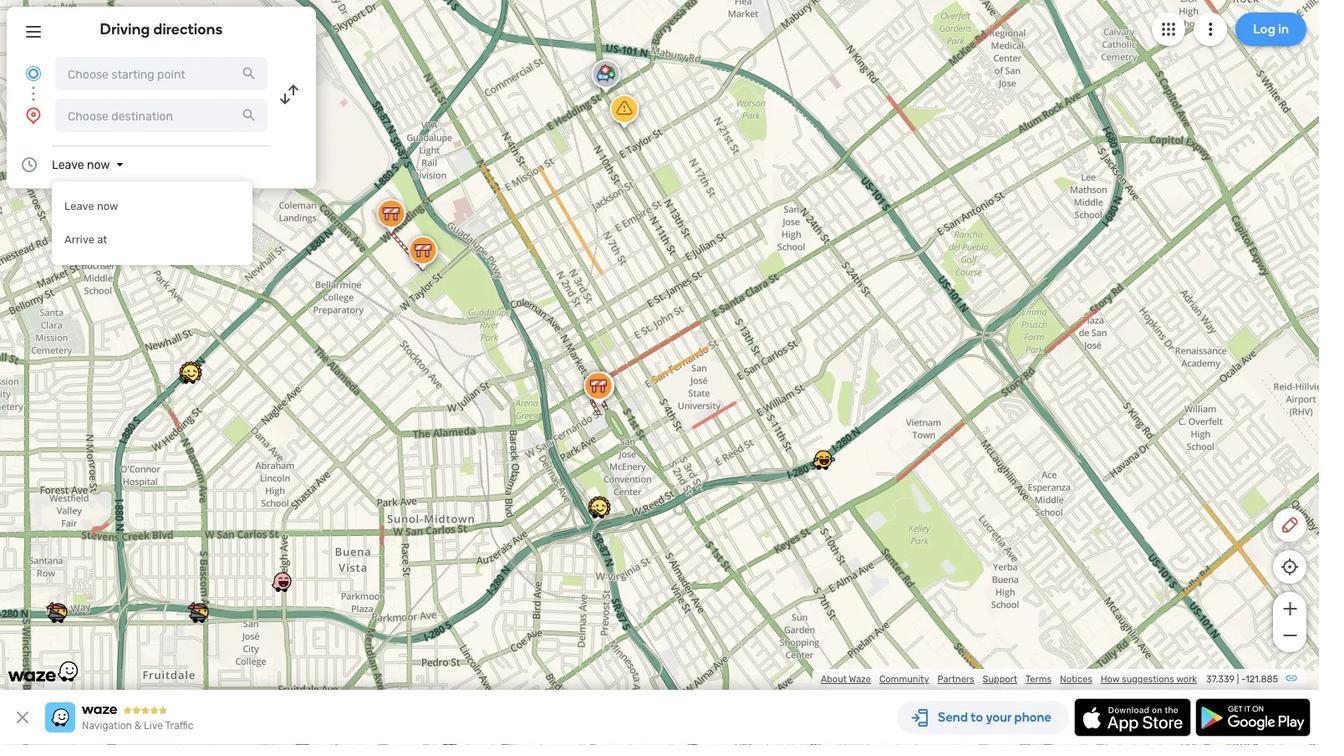 Task type: locate. For each thing, give the bounding box(es) containing it.
leave now right clock image
[[52, 158, 110, 171]]

leave right clock image
[[52, 158, 84, 171]]

0 vertical spatial now
[[87, 158, 110, 171]]

live
[[144, 720, 163, 732]]

traffic
[[165, 720, 194, 732]]

support
[[983, 674, 1018, 685]]

now up leave now option
[[87, 158, 110, 171]]

leave now
[[52, 158, 110, 171], [64, 200, 118, 213]]

leave now option
[[52, 190, 253, 223]]

at
[[97, 233, 107, 246]]

driving directions
[[100, 20, 223, 38]]

zoom in image
[[1280, 599, 1301, 619]]

-
[[1242, 674, 1246, 685]]

directions
[[153, 20, 223, 38]]

zoom out image
[[1280, 626, 1301, 646]]

now
[[87, 158, 110, 171], [97, 200, 118, 213]]

leave up arrive
[[64, 200, 94, 213]]

terms link
[[1026, 674, 1052, 685]]

37.339
[[1207, 674, 1236, 685]]

about
[[821, 674, 847, 685]]

support link
[[983, 674, 1018, 685]]

0 vertical spatial leave now
[[52, 158, 110, 171]]

leave now up arrive at
[[64, 200, 118, 213]]

link image
[[1286, 672, 1299, 685]]

now up at
[[97, 200, 118, 213]]

now inside option
[[97, 200, 118, 213]]

&
[[134, 720, 141, 732]]

work
[[1177, 674, 1198, 685]]

partners link
[[938, 674, 975, 685]]

how
[[1101, 674, 1120, 685]]

community link
[[880, 674, 930, 685]]

leave
[[52, 158, 84, 171], [64, 200, 94, 213]]

1 vertical spatial leave
[[64, 200, 94, 213]]

suggestions
[[1123, 674, 1175, 685]]

arrive
[[64, 233, 94, 246]]

1 vertical spatial now
[[97, 200, 118, 213]]

1 vertical spatial leave now
[[64, 200, 118, 213]]

leave now inside option
[[64, 200, 118, 213]]

waze
[[850, 674, 872, 685]]

|
[[1238, 674, 1240, 685]]



Task type: vqa. For each thing, say whether or not it's contained in the screenshot.
Open
no



Task type: describe. For each thing, give the bounding box(es) containing it.
37.339 | -121.885
[[1207, 674, 1279, 685]]

navigation
[[82, 720, 132, 732]]

about waze link
[[821, 674, 872, 685]]

Choose starting point text field
[[55, 57, 268, 90]]

arrive at
[[64, 233, 107, 246]]

how suggestions work link
[[1101, 674, 1198, 685]]

arrive at option
[[52, 223, 253, 257]]

notices
[[1061, 674, 1093, 685]]

leave inside option
[[64, 200, 94, 213]]

partners
[[938, 674, 975, 685]]

clock image
[[19, 155, 39, 175]]

0 vertical spatial leave
[[52, 158, 84, 171]]

121.885
[[1246, 674, 1279, 685]]

community
[[880, 674, 930, 685]]

notices link
[[1061, 674, 1093, 685]]

terms
[[1026, 674, 1052, 685]]

location image
[[23, 105, 43, 125]]

x image
[[13, 708, 33, 728]]

driving
[[100, 20, 150, 38]]

about waze community partners support terms notices how suggestions work
[[821, 674, 1198, 685]]

Choose destination text field
[[55, 99, 268, 132]]

navigation & live traffic
[[82, 720, 194, 732]]

pencil image
[[1281, 515, 1301, 535]]

current location image
[[23, 64, 43, 84]]



